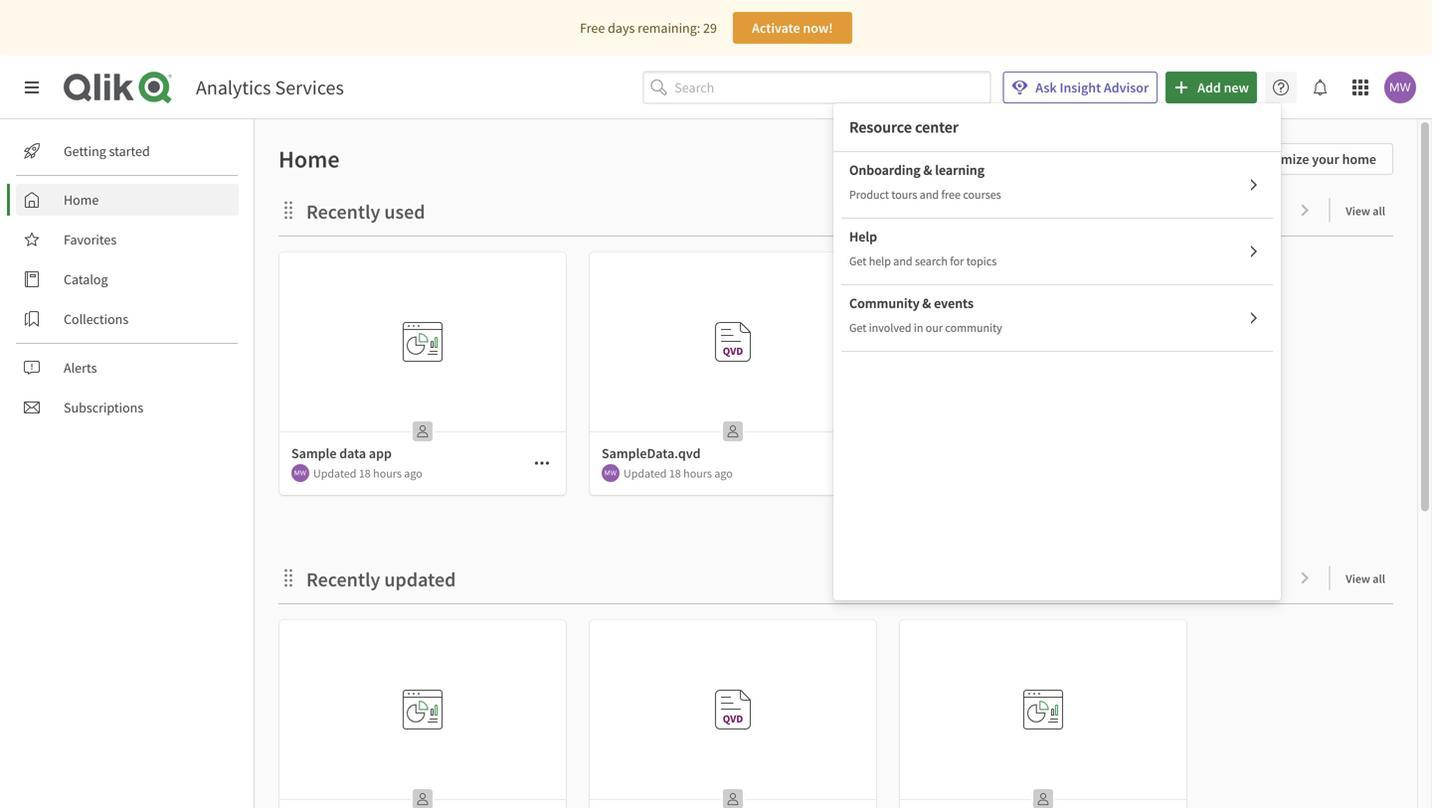 Task type: describe. For each thing, give the bounding box(es) containing it.
personal element inside the "sampledata.qvd" 'link'
[[717, 784, 749, 809]]

searchbar element
[[643, 71, 991, 104]]

recently for recently updated
[[306, 567, 380, 592]]

community
[[849, 294, 920, 312]]

catalog link
[[16, 264, 239, 295]]

get inside help get help and search for topics
[[849, 254, 867, 269]]

ago for sample data app
[[404, 466, 422, 481]]

move collection image
[[279, 200, 298, 220]]

maria williams element for sampledata.qvd
[[602, 465, 620, 482]]

view all link for recently used
[[1346, 198, 1394, 223]]

free
[[941, 187, 961, 202]]

customize
[[1247, 150, 1309, 168]]

sample data app
[[291, 445, 392, 463]]

& for onboarding
[[924, 161, 932, 179]]

navigation pane element
[[0, 127, 254, 432]]

18 for sample data app
[[359, 466, 371, 481]]

help
[[869, 254, 891, 269]]

get inside the "community & events get involved in our community"
[[849, 320, 867, 336]]

insight
[[1060, 79, 1101, 96]]

move collection image
[[279, 568, 298, 588]]

activate now! link
[[733, 12, 852, 44]]

sampledata.qvd for recently updated
[[712, 780, 795, 795]]

sampledata.qvd link
[[590, 621, 876, 809]]

for
[[950, 254, 964, 269]]

resource center
[[849, 117, 959, 137]]

home main content
[[247, 119, 1432, 809]]

recently used link
[[306, 199, 433, 224]]

favorites link
[[16, 224, 239, 256]]

home inside navigation pane element
[[64, 191, 99, 209]]

remaining:
[[638, 19, 700, 37]]

started
[[109, 142, 150, 160]]

18 for sampledata.qvd
[[669, 466, 681, 481]]

getting started link
[[16, 135, 239, 167]]

activate now!
[[752, 19, 833, 37]]

analytics services
[[196, 75, 344, 100]]

collections
[[64, 310, 129, 328]]

involved
[[869, 320, 912, 336]]

view all link for recently updated
[[1346, 566, 1394, 591]]

analytics
[[196, 75, 271, 100]]

ask insight advisor button
[[1003, 72, 1158, 103]]

view for recently updated
[[1346, 571, 1371, 587]]

activate
[[752, 19, 800, 37]]

subscriptions
[[64, 399, 143, 417]]

new
[[1224, 79, 1249, 96]]

home inside main content
[[279, 144, 340, 174]]

home
[[1342, 150, 1377, 168]]

now!
[[803, 19, 833, 37]]

collections link
[[16, 303, 239, 335]]

advisor
[[1104, 79, 1149, 96]]

recently used
[[306, 199, 425, 224]]

our
[[926, 320, 943, 336]]

ask insight advisor
[[1036, 79, 1149, 96]]

& for community
[[923, 294, 931, 312]]

topics
[[967, 254, 997, 269]]

services
[[275, 75, 344, 100]]

getting
[[64, 142, 106, 160]]

maria williams element for sample data app
[[291, 465, 309, 482]]

resource
[[849, 117, 912, 137]]

ask
[[1036, 79, 1057, 96]]

1 vertical spatial sampledata.qvd
[[602, 445, 701, 463]]

alerts link
[[16, 352, 239, 384]]

view all for recently used
[[1346, 203, 1386, 219]]

1 horizontal spatial maria williams image
[[1385, 72, 1416, 103]]

updated for sampledata.qvd
[[624, 466, 667, 481]]

courses
[[963, 187, 1001, 202]]

center
[[915, 117, 959, 137]]



Task type: vqa. For each thing, say whether or not it's contained in the screenshot.
the Narrate Storytelling
no



Task type: locate. For each thing, give the bounding box(es) containing it.
recently updated
[[306, 567, 456, 592]]

alerts
[[64, 359, 97, 377]]

updated 18 hours ago
[[313, 466, 422, 481], [624, 466, 733, 481]]

and inside the 'onboarding & learning product tours and free courses'
[[920, 187, 939, 202]]

& up our
[[923, 294, 931, 312]]

add
[[1198, 79, 1221, 96]]

&
[[924, 161, 932, 179], [923, 294, 931, 312]]

18
[[359, 466, 371, 481], [669, 466, 681, 481]]

1 vertical spatial get
[[849, 320, 867, 336]]

0 vertical spatial sampledata.qvd
[[712, 412, 795, 427]]

0 horizontal spatial ago
[[404, 466, 422, 481]]

view all link
[[1346, 198, 1394, 223], [1346, 566, 1394, 591]]

help
[[849, 228, 877, 246]]

0 vertical spatial all
[[1373, 203, 1386, 219]]

onboarding
[[849, 161, 921, 179]]

1 horizontal spatial and
[[920, 187, 939, 202]]

add to favorites image
[[813, 456, 829, 471]]

1 vertical spatial view
[[1346, 571, 1371, 587]]

2 view all link from the top
[[1346, 566, 1394, 591]]

updated 18 hours ago for sample data app
[[313, 466, 422, 481]]

catalog
[[64, 271, 108, 288]]

1 horizontal spatial home
[[279, 144, 340, 174]]

all for recently updated
[[1373, 571, 1386, 587]]

all
[[1373, 203, 1386, 219], [1373, 571, 1386, 587]]

hours for sampledata.qvd
[[684, 466, 712, 481]]

2 view all from the top
[[1346, 571, 1386, 587]]

home up favorites
[[64, 191, 99, 209]]

1 horizontal spatial 18
[[669, 466, 681, 481]]

used
[[384, 199, 425, 224]]

29
[[703, 19, 717, 37]]

0 horizontal spatial hours
[[373, 466, 402, 481]]

get left involved
[[849, 320, 867, 336]]

and
[[920, 187, 939, 202], [894, 254, 913, 269]]

1 updated from the left
[[313, 466, 357, 481]]

1 vertical spatial and
[[894, 254, 913, 269]]

1 vertical spatial home
[[64, 191, 99, 209]]

close sidebar menu image
[[24, 80, 40, 95]]

0 horizontal spatial home
[[64, 191, 99, 209]]

updated
[[313, 466, 357, 481], [624, 466, 667, 481]]

free
[[580, 19, 605, 37]]

0 horizontal spatial updated 18 hours ago
[[313, 466, 422, 481]]

hours
[[373, 466, 402, 481], [684, 466, 712, 481]]

0 horizontal spatial and
[[894, 254, 913, 269]]

maria williams image
[[1385, 72, 1416, 103], [602, 465, 620, 482]]

sampledata.qvd for recently used
[[712, 412, 795, 427]]

and right help
[[894, 254, 913, 269]]

home up move collection image
[[279, 144, 340, 174]]

and inside help get help and search for topics
[[894, 254, 913, 269]]

getting started
[[64, 142, 150, 160]]

2 maria williams element from the left
[[602, 465, 620, 482]]

events
[[934, 294, 974, 312]]

view
[[1346, 203, 1371, 219], [1346, 571, 1371, 587]]

app
[[369, 445, 392, 463]]

get left help
[[849, 254, 867, 269]]

2 updated 18 hours ago from the left
[[624, 466, 733, 481]]

tours
[[892, 187, 918, 202]]

sampledata.qvd
[[712, 412, 795, 427], [602, 445, 701, 463], [712, 780, 795, 795]]

community
[[945, 320, 1002, 336]]

1 vertical spatial view all link
[[1346, 566, 1394, 591]]

get
[[849, 254, 867, 269], [849, 320, 867, 336]]

& inside the 'onboarding & learning product tours and free courses'
[[924, 161, 932, 179]]

help get help and search for topics
[[849, 228, 997, 269]]

0 vertical spatial view
[[1346, 203, 1371, 219]]

1 all from the top
[[1373, 203, 1386, 219]]

customize your home button
[[1210, 143, 1394, 175]]

2 get from the top
[[849, 320, 867, 336]]

community & events get involved in our community
[[849, 294, 1002, 336]]

maria williams element down sample
[[291, 465, 309, 482]]

1 horizontal spatial maria williams element
[[602, 465, 620, 482]]

home
[[279, 144, 340, 174], [64, 191, 99, 209]]

& left learning
[[924, 161, 932, 179]]

1 vertical spatial maria williams image
[[602, 465, 620, 482]]

0 vertical spatial view all link
[[1346, 198, 1394, 223]]

maria williams element
[[291, 465, 309, 482], [602, 465, 620, 482]]

onboarding & learning product tours and free courses
[[849, 161, 1001, 202]]

recently right move collection icon in the left of the page
[[306, 567, 380, 592]]

subscriptions link
[[16, 392, 239, 424]]

0 horizontal spatial 18
[[359, 466, 371, 481]]

more actions image
[[534, 456, 550, 471]]

1 vertical spatial all
[[1373, 571, 1386, 587]]

recently right move collection image
[[306, 199, 380, 224]]

0 vertical spatial home
[[279, 144, 340, 174]]

updated for sample data app
[[313, 466, 357, 481]]

0 horizontal spatial updated
[[313, 466, 357, 481]]

data
[[339, 445, 366, 463]]

view for recently used
[[1346, 203, 1371, 219]]

view all
[[1346, 203, 1386, 219], [1346, 571, 1386, 587]]

analytics services element
[[196, 75, 344, 100]]

0 vertical spatial view all
[[1346, 203, 1386, 219]]

updated
[[384, 567, 456, 592]]

2 ago from the left
[[714, 466, 733, 481]]

0 vertical spatial &
[[924, 161, 932, 179]]

1 maria williams element from the left
[[291, 465, 309, 482]]

in
[[914, 320, 923, 336]]

1 horizontal spatial updated 18 hours ago
[[624, 466, 733, 481]]

all for recently used
[[1373, 203, 1386, 219]]

2 hours from the left
[[684, 466, 712, 481]]

personal element
[[407, 416, 439, 448], [717, 416, 749, 448], [407, 784, 439, 809], [717, 784, 749, 809], [1028, 784, 1059, 809]]

learning
[[935, 161, 985, 179]]

and left free
[[920, 187, 939, 202]]

2 vertical spatial sampledata.qvd
[[712, 780, 795, 795]]

0 vertical spatial and
[[920, 187, 939, 202]]

add new button
[[1166, 72, 1257, 103]]

home link
[[16, 184, 239, 216]]

1 18 from the left
[[359, 466, 371, 481]]

1 vertical spatial &
[[923, 294, 931, 312]]

1 hours from the left
[[373, 466, 402, 481]]

0 horizontal spatial maria williams image
[[602, 465, 620, 482]]

2 all from the top
[[1373, 571, 1386, 587]]

& inside the "community & events get involved in our community"
[[923, 294, 931, 312]]

free days remaining: 29
[[580, 19, 717, 37]]

1 horizontal spatial updated
[[624, 466, 667, 481]]

1 view all link from the top
[[1346, 198, 1394, 223]]

0 vertical spatial recently
[[306, 199, 380, 224]]

2 updated from the left
[[624, 466, 667, 481]]

days
[[608, 19, 635, 37]]

1 vertical spatial recently
[[306, 567, 380, 592]]

0 vertical spatial get
[[849, 254, 867, 269]]

your
[[1312, 150, 1340, 168]]

1 ago from the left
[[404, 466, 422, 481]]

2 18 from the left
[[669, 466, 681, 481]]

maria williams image
[[291, 465, 309, 482]]

maria williams element right more actions icon
[[602, 465, 620, 482]]

customize your home
[[1247, 150, 1377, 168]]

recently updated link
[[306, 567, 464, 592]]

1 vertical spatial view all
[[1346, 571, 1386, 587]]

1 horizontal spatial ago
[[714, 466, 733, 481]]

ago
[[404, 466, 422, 481], [714, 466, 733, 481]]

1 horizontal spatial hours
[[684, 466, 712, 481]]

0 vertical spatial maria williams image
[[1385, 72, 1416, 103]]

1 view all from the top
[[1346, 203, 1386, 219]]

recently for recently used
[[306, 199, 380, 224]]

product
[[849, 187, 889, 202]]

1 view from the top
[[1346, 203, 1371, 219]]

ago for sampledata.qvd
[[714, 466, 733, 481]]

view all for recently updated
[[1346, 571, 1386, 587]]

favorites
[[64, 231, 117, 249]]

updated 18 hours ago for sampledata.qvd
[[624, 466, 733, 481]]

add new
[[1198, 79, 1249, 96]]

hours for sample data app
[[373, 466, 402, 481]]

2 view from the top
[[1346, 571, 1371, 587]]

sample
[[291, 445, 337, 463]]

sampledata.qvd inside 'link'
[[712, 780, 795, 795]]

0 horizontal spatial maria williams element
[[291, 465, 309, 482]]

1 get from the top
[[849, 254, 867, 269]]

recently
[[306, 199, 380, 224], [306, 567, 380, 592]]

Search text field
[[675, 71, 991, 104]]

search
[[915, 254, 948, 269]]

1 updated 18 hours ago from the left
[[313, 466, 422, 481]]



